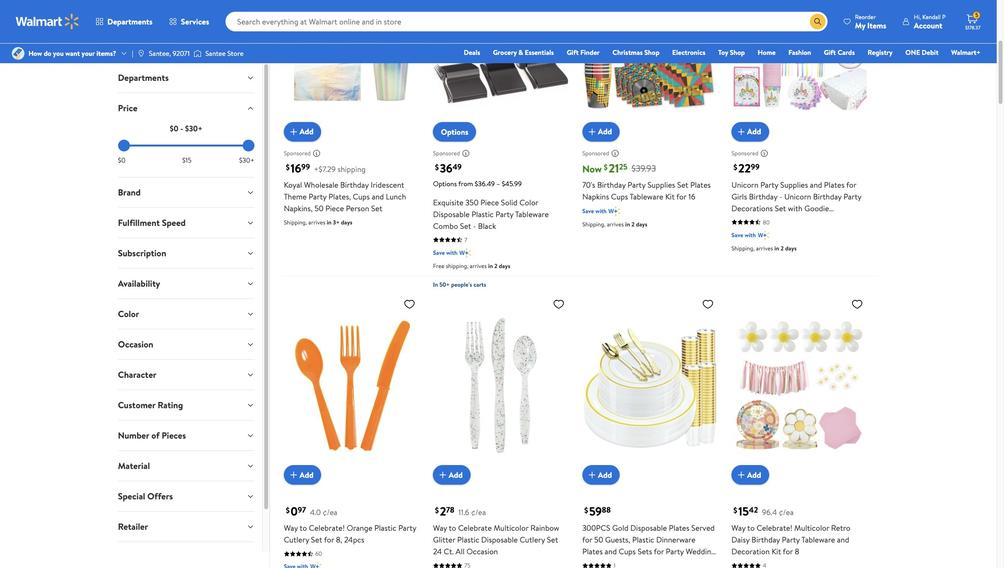 Task type: describe. For each thing, give the bounding box(es) containing it.
home link
[[754, 47, 780, 58]]

fulfillment
[[118, 217, 160, 229]]

supplies inside the unicorn party supplies and plates for girls birthday - unicorn birthday party decorations set with goodie bags,unicorn ring,unicorn bracelet, xl table cloth for creating amazing unicorn theme party
[[781, 179, 808, 190]]

$ inside now $ 21 25 $39.93 70's birthday party supplies set plates napkins cups tableware kit for 16
[[604, 162, 608, 173]]

options link
[[433, 122, 476, 142]]

add to favorites list, way to celebrate! orange plastic party cutlery set for 8, 24pcs image
[[404, 298, 416, 310]]

free
[[433, 262, 445, 270]]

99 for 16
[[301, 161, 310, 172]]

grocery
[[493, 48, 517, 57]]

1 horizontal spatial save with
[[583, 207, 607, 215]]

price
[[118, 102, 138, 114]]

92071
[[173, 49, 190, 58]]

home
[[758, 48, 776, 57]]

santee store
[[205, 49, 244, 58]]

add to cart image for add button on top of 78 on the bottom left
[[437, 470, 449, 481]]

way for 0
[[284, 523, 298, 534]]

sponsored for 22
[[732, 149, 759, 158]]

theme inside the unicorn party supplies and plates for girls birthday - unicorn birthday party decorations set with goodie bags,unicorn ring,unicorn bracelet, xl table cloth for creating amazing unicorn theme party
[[760, 238, 783, 249]]

material tab
[[110, 451, 262, 481]]

arrives down cloth
[[756, 244, 773, 252]]

350
[[466, 197, 479, 208]]

way to celebrate! orange plastic party cutlery set for 8, 24pcs image
[[284, 294, 419, 477]]

days inside $ 16 99 +$7.29 shipping koyal wholesale birthday iridescent theme party plates, cups and lunch napkins, 50 piece person set shipping, arrives in 3+ days
[[341, 218, 353, 226]]

for inside the "$ 15 42 96.4 ¢/ea way to celebrate! multicolor retro daisy birthday party tableware and decoration kit for 8"
[[783, 547, 793, 557]]

add button up now
[[583, 122, 620, 142]]

16 inside $ 16 99 +$7.29 shipping koyal wholesale birthday iridescent theme party plates, cups and lunch napkins, 50 piece person set shipping, arrives in 3+ days
[[291, 160, 301, 176]]

24
[[433, 547, 442, 557]]

solid
[[501, 197, 518, 208]]

celebrate! for 0
[[309, 523, 345, 534]]

wedding
[[686, 547, 716, 557]]

0 vertical spatial departments button
[[87, 10, 161, 33]]

koyal wholesale birthday iridescent theme party plates, cups and lunch napkins, 50 piece person set image
[[284, 0, 419, 134]]

tableware inside exquisite 350 piece solid color disposable plastic party tableware combo set - black
[[515, 209, 549, 220]]

supplies inside now $ 21 25 $39.93 70's birthday party supplies set plates napkins cups tableware kit for 16
[[648, 179, 676, 190]]

customer rating tab
[[110, 390, 262, 420]]

add button up 97
[[284, 466, 321, 485]]

plastic inside $ 0 97 4.0 ¢/ea way to celebrate! orange plastic party cutlery set for 8, 24pcs
[[374, 523, 397, 534]]

1 vertical spatial save with
[[732, 231, 756, 239]]

how
[[28, 49, 42, 58]]

2 inside the $ 2 78 11.6 ¢/ea way to celebrate multicolor rainbow glitter plastic disposable cutlery set 24 ct. all occasion
[[440, 503, 446, 520]]

iridescent
[[371, 179, 404, 190]]

glitter
[[433, 535, 456, 546]]

exquisite
[[433, 197, 464, 208]]

creating
[[784, 226, 813, 237]]

$ for way to celebrate multicolor rainbow glitter plastic disposable cutlery set 24 ct. all occasion
[[435, 505, 439, 516]]

shower
[[646, 558, 671, 568]]

save for walmart plus icon to the middle
[[433, 249, 445, 257]]

debit
[[922, 48, 939, 57]]

occasion inside the $ 2 78 11.6 ¢/ea way to celebrate multicolor rainbow glitter plastic disposable cutlery set 24 ct. all occasion
[[467, 547, 498, 557]]

set inside $ 0 97 4.0 ¢/ea way to celebrate! orange plastic party cutlery set for 8, 24pcs
[[311, 535, 322, 546]]

electronics
[[672, 48, 706, 57]]

special
[[118, 490, 145, 503]]

one
[[906, 48, 920, 57]]

$ for way to celebrate! multicolor retro daisy birthday party tableware and decoration kit for 8
[[734, 505, 738, 516]]

¢/ea for 0
[[323, 507, 338, 518]]

save for 22 walmart plus icon
[[732, 231, 744, 239]]

add to favorites list, way to celebrate multicolor rainbow glitter plastic disposable cutlery set 24 ct. all occasion image
[[553, 298, 565, 310]]

one debit
[[906, 48, 939, 57]]

served
[[692, 523, 715, 534]]

arrives up carts at the left
[[470, 262, 487, 270]]

birthday up decorations in the right of the page
[[749, 191, 778, 202]]

exquisite 350 piece solid color disposable plastic party tableware combo set - black image
[[433, 0, 569, 134]]

from
[[459, 179, 473, 189]]

shipping, inside $ 16 99 +$7.29 shipping koyal wholesale birthday iridescent theme party plates, cups and lunch napkins, 50 piece person set shipping, arrives in 3+ days
[[284, 218, 307, 226]]

 image for santee store
[[194, 49, 202, 58]]

registry
[[868, 48, 893, 57]]

party inside $ 0 97 4.0 ¢/ea way to celebrate! orange plastic party cutlery set for 8, 24pcs
[[398, 523, 416, 534]]

$ inside $ 0 97 4.0 ¢/ea way to celebrate! orange plastic party cutlery set for 8, 24pcs
[[286, 505, 290, 516]]

add button up '$ 22 99'
[[732, 122, 769, 142]]

baby
[[627, 558, 644, 568]]

dinnerware
[[656, 535, 696, 546]]

kit inside now $ 21 25 $39.93 70's birthday party supplies set plates napkins cups tableware kit for 16
[[666, 191, 675, 202]]

$36.49
[[475, 179, 495, 189]]

add for add button on top of 78 on the bottom left
[[449, 470, 463, 481]]

1 horizontal spatial walmart plus image
[[460, 248, 471, 258]]

arrives down walmart plus image
[[607, 220, 624, 228]]

add for add button over 97
[[300, 470, 314, 481]]

walmart plus image
[[609, 206, 620, 216]]

price tab
[[110, 93, 262, 123]]

pieces
[[162, 430, 186, 442]]

amazing
[[815, 226, 844, 237]]

color inside dropdown button
[[118, 308, 139, 320]]

for inside now $ 21 25 $39.93 70's birthday party supplies set plates napkins cups tableware kit for 16
[[677, 191, 687, 202]]

sponsored for +$7.29 shipping
[[284, 149, 311, 158]]

celebrate! for 15
[[757, 523, 793, 534]]

grocery & essentials link
[[489, 47, 559, 58]]

add to cart image for 4.0 ¢/ea
[[288, 470, 300, 481]]

¢/ea for 2
[[471, 507, 486, 518]]

color inside exquisite 350 piece solid color disposable plastic party tableware combo set - black
[[520, 197, 539, 208]]

plastic inside exquisite 350 piece solid color disposable plastic party tableware combo set - black
[[472, 209, 494, 220]]

$ 2 78 11.6 ¢/ea way to celebrate multicolor rainbow glitter plastic disposable cutlery set 24 ct. all occasion
[[433, 503, 560, 557]]

piece inside $ 16 99 +$7.29 shipping koyal wholesale birthday iridescent theme party plates, cups and lunch napkins, 50 piece person set shipping, arrives in 3+ days
[[325, 203, 344, 214]]

add button up 78 on the bottom left
[[433, 466, 471, 485]]

Search search field
[[225, 12, 828, 31]]

0 horizontal spatial $30+
[[185, 123, 203, 134]]

set inside $ 16 99 +$7.29 shipping koyal wholesale birthday iridescent theme party plates, cups and lunch napkins, 50 piece person set shipping, arrives in 3+ days
[[371, 203, 383, 214]]

deals link
[[460, 47, 485, 58]]

$39.93
[[632, 163, 656, 175]]

add for add button above 88
[[598, 470, 612, 481]]

tableware for $
[[630, 191, 664, 202]]

christmas
[[613, 48, 643, 57]]

one debit link
[[901, 47, 943, 58]]

christmas shop
[[613, 48, 660, 57]]

search icon image
[[814, 18, 822, 26]]

80
[[763, 218, 770, 226]]

22
[[739, 160, 751, 176]]

99 for 22
[[751, 161, 760, 172]]

$ for 36
[[435, 162, 439, 173]]

availability tab
[[110, 269, 262, 299]]

in right 'shipping,'
[[488, 262, 493, 270]]

5
[[976, 11, 979, 19]]

49
[[453, 161, 462, 172]]

2 down creating
[[781, 244, 784, 252]]

number of pieces tab
[[110, 421, 262, 451]]

arrives inside $ 16 99 +$7.29 shipping koyal wholesale birthday iridescent theme party plates, cups and lunch napkins, 50 piece person set shipping, arrives in 3+ days
[[309, 218, 326, 226]]

ad disclaimer and feedback image for 22
[[761, 149, 769, 157]]

way for 15
[[732, 523, 746, 534]]

add for add button over now
[[598, 126, 612, 137]]

girls
[[732, 191, 747, 202]]

of
[[151, 430, 160, 442]]

to for 15
[[748, 523, 755, 534]]

options for options
[[441, 126, 469, 137]]

$ 16 99 +$7.29 shipping koyal wholesale birthday iridescent theme party plates, cups and lunch napkins, 50 piece person set shipping, arrives in 3+ days
[[284, 160, 406, 226]]

with up 'shipping,'
[[446, 249, 458, 257]]

options for options from $36.49 – $45.99
[[433, 179, 457, 189]]

party inside now $ 21 25 $39.93 70's birthday party supplies set plates napkins cups tableware kit for 16
[[628, 179, 646, 190]]

¢/ea for 15
[[779, 507, 794, 518]]

items?
[[96, 49, 116, 58]]

daisy
[[732, 535, 750, 546]]

fulfillment speed button
[[110, 208, 262, 238]]

3+
[[333, 218, 340, 226]]

hi,
[[914, 13, 921, 21]]

and inside the 300pcs gold disposable plates served for 50 guests, plastic dinnerware plates and cups sets for party wedding engagement baby shower holi
[[605, 547, 617, 557]]

rating
[[158, 399, 183, 411]]

decorations
[[732, 203, 773, 214]]

reorder my items
[[855, 13, 887, 31]]

cups for 99
[[353, 191, 370, 202]]

koyal
[[284, 179, 302, 190]]

birthday inside now $ 21 25 $39.93 70's birthday party supplies set plates napkins cups tableware kit for 16
[[597, 179, 626, 190]]

add to cart image for add button on top of +$7.29
[[288, 126, 300, 138]]

cutlery inside $ 0 97 4.0 ¢/ea way to celebrate! orange plastic party cutlery set for 8, 24pcs
[[284, 535, 309, 546]]

$ 0 97 4.0 ¢/ea way to celebrate! orange plastic party cutlery set for 8, 24pcs
[[284, 503, 416, 546]]

now $ 21 25 $39.93 70's birthday party supplies set plates napkins cups tableware kit for 16
[[583, 160, 711, 202]]

to for 0
[[300, 523, 307, 534]]

subscription button
[[110, 238, 262, 268]]

cups for 21
[[611, 191, 628, 202]]

special offers button
[[110, 482, 262, 512]]

ct.
[[444, 547, 454, 557]]

|
[[132, 49, 133, 58]]

Walmart Site-Wide search field
[[225, 12, 828, 31]]

celebrate
[[458, 523, 492, 534]]

50+
[[440, 280, 450, 289]]

napkins
[[583, 191, 609, 202]]

party up decorations in the right of the page
[[761, 179, 779, 190]]

services
[[181, 16, 209, 27]]

way to celebrate! multicolor retro daisy birthday party tableware and decoration kit for 8 image
[[732, 294, 867, 477]]

gift cards link
[[820, 47, 860, 58]]

42
[[749, 505, 758, 516]]

with down the bags,unicorn
[[745, 231, 756, 239]]

ad disclaimer and feedback image for +$7.29 shipping
[[313, 149, 321, 157]]

with inside the unicorn party supplies and plates for girls birthday - unicorn birthday party decorations set with goodie bags,unicorn ring,unicorn bracelet, xl table cloth for creating amazing unicorn theme party
[[788, 203, 803, 214]]

disposable inside the 300pcs gold disposable plates served for 50 guests, plastic dinnerware plates and cups sets for party wedding engagement baby shower holi
[[631, 523, 667, 534]]

$178.37
[[966, 24, 981, 31]]

party up xl
[[844, 191, 862, 202]]

fulfillment speed
[[118, 217, 186, 229]]

88
[[602, 505, 611, 516]]

material
[[118, 460, 150, 472]]

toy shop
[[719, 48, 745, 57]]

add to favorites list, 300pcs gold disposable plates served for 50 guests, plastic dinnerware plates and cups sets for party wedding engagement baby shower holiday thanksgiving halloween christmas new year image
[[702, 298, 714, 310]]

–
[[497, 179, 500, 189]]

plates,
[[329, 191, 351, 202]]

brand button
[[110, 178, 262, 207]]

300pcs gold disposable plates served for 50 guests, plastic dinnerware plates and cups sets for party wedding engagement baby shower holiday thanksgiving halloween christmas new year image
[[583, 294, 718, 477]]

0 vertical spatial departments
[[107, 16, 153, 27]]

24pcs
[[344, 535, 364, 546]]

unicorn party supplies and plates for girls birthday - unicorn birthday party decorations set with goodie bags,unicorn ring,unicorn bracelet, xl table cloth for creating amazing unicorn theme party image
[[732, 0, 867, 134]]



Task type: vqa. For each thing, say whether or not it's contained in the screenshot.
120
no



Task type: locate. For each thing, give the bounding box(es) containing it.
1 99 from the left
[[301, 161, 310, 172]]

2 vertical spatial disposable
[[481, 535, 518, 546]]

brand tab
[[110, 178, 262, 207]]

guests,
[[605, 535, 631, 546]]

11.6
[[459, 507, 469, 518]]

2 shop from the left
[[730, 48, 745, 57]]

$ inside $ 59 88
[[584, 505, 588, 516]]

add to cart image up '22'
[[736, 126, 747, 138]]

add to cart image for add button over now
[[586, 126, 598, 138]]

gift left finder
[[567, 48, 579, 57]]

gift cards
[[824, 48, 855, 57]]

options from $36.49 – $45.99
[[433, 179, 522, 189]]

birthday up decoration
[[752, 535, 780, 546]]

2 vertical spatial walmart plus image
[[310, 562, 322, 568]]

1 vertical spatial -
[[780, 191, 783, 202]]

occasion button
[[110, 330, 262, 360]]

tableware inside now $ 21 25 $39.93 70's birthday party supplies set plates napkins cups tableware kit for 16
[[630, 191, 664, 202]]

2 horizontal spatial add to cart image
[[736, 126, 747, 138]]

departments tab
[[110, 63, 262, 93]]

to inside the "$ 15 42 96.4 ¢/ea way to celebrate! multicolor retro daisy birthday party tableware and decoration kit for 8"
[[748, 523, 755, 534]]

set inside exquisite 350 piece solid color disposable plastic party tableware combo set - black
[[460, 221, 471, 231]]

0 vertical spatial $30+
[[185, 123, 203, 134]]

2 celebrate! from the left
[[757, 523, 793, 534]]

1 ad disclaimer and feedback image from the left
[[611, 149, 619, 157]]

add to cart image for add button above 42
[[736, 470, 747, 481]]

add button up 42
[[732, 466, 769, 485]]

in left 3+
[[327, 218, 332, 226]]

your
[[82, 49, 95, 58]]

and up engagement on the right bottom of the page
[[605, 547, 617, 557]]

$ inside $ 16 99 +$7.29 shipping koyal wholesale birthday iridescent theme party plates, cups and lunch napkins, 50 piece person set shipping, arrives in 3+ days
[[286, 162, 290, 173]]

to inside $ 0 97 4.0 ¢/ea way to celebrate! orange plastic party cutlery set for 8, 24pcs
[[300, 523, 307, 534]]

way inside the $ 2 78 11.6 ¢/ea way to celebrate multicolor rainbow glitter plastic disposable cutlery set 24 ct. all occasion
[[433, 523, 447, 534]]

1 horizontal spatial  image
[[194, 49, 202, 58]]

ad disclaimer and feedback image up +$7.29
[[313, 149, 321, 157]]

1 gift from the left
[[567, 48, 579, 57]]

save for walmart plus image
[[583, 207, 594, 215]]

piece down plates,
[[325, 203, 344, 214]]

items
[[868, 20, 887, 31]]

0 horizontal spatial theme
[[284, 191, 307, 202]]

color tab
[[110, 299, 262, 329]]

add for add button above 42
[[747, 470, 762, 481]]

$ left 0
[[286, 505, 290, 516]]

occasion right all
[[467, 547, 498, 557]]

cutlery
[[284, 535, 309, 546], [520, 535, 545, 546]]

ad disclaimer and feedback image down options link
[[462, 149, 470, 157]]

gift for gift cards
[[824, 48, 836, 57]]

occasion up "character"
[[118, 338, 153, 351]]

cups up walmart plus image
[[611, 191, 628, 202]]

my
[[855, 20, 866, 31]]

to for 2
[[449, 523, 456, 534]]

16 inside now $ 21 25 $39.93 70's birthday party supplies set plates napkins cups tableware kit for 16
[[689, 191, 696, 202]]

3 ¢/ea from the left
[[779, 507, 794, 518]]

0 vertical spatial occasion
[[118, 338, 153, 351]]

1 to from the left
[[300, 523, 307, 534]]

1 vertical spatial 50
[[594, 535, 604, 546]]

price button
[[110, 93, 262, 123]]

1 supplies from the left
[[648, 179, 676, 190]]

0 horizontal spatial $0
[[118, 155, 125, 165]]

disposable down 'exquisite'
[[433, 209, 470, 220]]

50 down 300pcs
[[594, 535, 604, 546]]

brand
[[118, 186, 141, 199]]

- inside exquisite 350 piece solid color disposable plastic party tableware combo set - black
[[473, 221, 476, 231]]

99 inside $ 16 99 +$7.29 shipping koyal wholesale birthday iridescent theme party plates, cups and lunch napkins, 50 piece person set shipping, arrives in 3+ days
[[301, 161, 310, 172]]

do
[[44, 49, 51, 58]]

piece
[[481, 197, 499, 208], [325, 203, 344, 214]]

tableware
[[630, 191, 664, 202], [515, 209, 549, 220], [802, 535, 835, 546]]

and inside $ 16 99 +$7.29 shipping koyal wholesale birthday iridescent theme party plates, cups and lunch napkins, 50 piece person set shipping, arrives in 3+ days
[[372, 191, 384, 202]]

0 horizontal spatial shop
[[645, 48, 660, 57]]

2 ¢/ea from the left
[[471, 507, 486, 518]]

add button up +$7.29
[[284, 122, 321, 142]]

0 horizontal spatial cutlery
[[284, 535, 309, 546]]

party inside the 300pcs gold disposable plates served for 50 guests, plastic dinnerware plates and cups sets for party wedding engagement baby shower holi
[[666, 547, 684, 557]]

1 ¢/ea from the left
[[323, 507, 338, 518]]

occasion tab
[[110, 330, 262, 360]]

2 vertical spatial -
[[473, 221, 476, 231]]

and up goodie
[[810, 179, 823, 190]]

$ left 59
[[584, 505, 588, 516]]

0 horizontal spatial way
[[284, 523, 298, 534]]

party inside exquisite 350 piece solid color disposable plastic party tableware combo set - black
[[496, 209, 514, 220]]

2 horizontal spatial shipping,
[[732, 244, 755, 252]]

78
[[446, 505, 455, 516]]

0 vertical spatial 50
[[315, 203, 324, 214]]

exquisite 350 piece solid color disposable plastic party tableware combo set - black
[[433, 197, 549, 231]]

disposable inside exquisite 350 piece solid color disposable plastic party tableware combo set - black
[[433, 209, 470, 220]]

celebrate! inside $ 0 97 4.0 ¢/ea way to celebrate! orange plastic party cutlery set for 8, 24pcs
[[309, 523, 345, 534]]

add button up 88
[[583, 466, 620, 485]]

ad disclaimer and feedback image
[[313, 149, 321, 157], [462, 149, 470, 157]]

customer rating
[[118, 399, 183, 411]]

celebrate!
[[309, 523, 345, 534], [757, 523, 793, 534]]

0 horizontal spatial 50
[[315, 203, 324, 214]]

cutlery inside the $ 2 78 11.6 ¢/ea way to celebrate multicolor rainbow glitter plastic disposable cutlery set 24 ct. all occasion
[[520, 535, 545, 546]]

shop right christmas
[[645, 48, 660, 57]]

retro
[[831, 523, 851, 534]]

fashion
[[789, 48, 812, 57]]

1 vertical spatial shipping, arrives in 2 days
[[732, 244, 797, 252]]

1 horizontal spatial occasion
[[467, 547, 498, 557]]

$0 - $30+
[[170, 123, 203, 134]]

1 vertical spatial tableware
[[515, 209, 549, 220]]

cups inside $ 16 99 +$7.29 shipping koyal wholesale birthday iridescent theme party plates, cups and lunch napkins, 50 piece person set shipping, arrives in 3+ days
[[353, 191, 370, 202]]

way up daisy
[[732, 523, 746, 534]]

$15
[[182, 155, 192, 165]]

ad disclaimer and feedback image for 36
[[462, 149, 470, 157]]

subscription tab
[[110, 238, 262, 268]]

in down now $ 21 25 $39.93 70's birthday party supplies set plates napkins cups tableware kit for 16
[[626, 220, 630, 228]]

1 horizontal spatial celebrate!
[[757, 523, 793, 534]]

0 horizontal spatial ad disclaimer and feedback image
[[313, 149, 321, 157]]

shipping, down napkins
[[583, 220, 606, 228]]

0
[[291, 503, 298, 520]]

supplies
[[648, 179, 676, 190], [781, 179, 808, 190]]

party down creating
[[785, 238, 803, 249]]

99
[[301, 161, 310, 172], [751, 161, 760, 172]]

$ inside the $ 2 78 11.6 ¢/ea way to celebrate multicolor rainbow glitter plastic disposable cutlery set 24 ct. all occasion
[[435, 505, 439, 516]]

1 horizontal spatial shipping,
[[583, 220, 606, 228]]

options up 49
[[441, 126, 469, 137]]

how do you want your items?
[[28, 49, 116, 58]]

party inside the "$ 15 42 96.4 ¢/ea way to celebrate! multicolor retro daisy birthday party tableware and decoration kit for 8"
[[782, 535, 800, 546]]

1 vertical spatial departments button
[[110, 63, 262, 93]]

in
[[327, 218, 332, 226], [626, 220, 630, 228], [775, 244, 780, 252], [488, 262, 493, 270]]

$ left '22'
[[734, 162, 738, 173]]

add to favorites list, way to celebrate! multicolor retro daisy birthday party tableware and decoration kit for 8 image
[[852, 298, 863, 310]]

occasion inside occasion dropdown button
[[118, 338, 153, 351]]

1 horizontal spatial piece
[[481, 197, 499, 208]]

2 horizontal spatial ¢/ea
[[779, 507, 794, 518]]

gift finder link
[[563, 47, 604, 58]]

$ left 36
[[435, 162, 439, 173]]

way for 2
[[433, 523, 447, 534]]

$ inside the "$ 15 42 96.4 ¢/ea way to celebrate! multicolor retro daisy birthday party tableware and decoration kit for 8"
[[734, 505, 738, 516]]

1 ad disclaimer and feedback image from the left
[[313, 149, 321, 157]]

walmart plus image
[[758, 230, 770, 240], [460, 248, 471, 258], [310, 562, 322, 568]]

2 right 'shipping,'
[[495, 262, 498, 270]]

2 supplies from the left
[[781, 179, 808, 190]]

0 vertical spatial save
[[583, 207, 594, 215]]

0 vertical spatial save with
[[583, 207, 607, 215]]

walmart+ link
[[947, 47, 985, 58]]

add for add button on top of +$7.29
[[300, 126, 314, 137]]

retailer tab
[[110, 512, 262, 542]]

birthday inside $ 16 99 +$7.29 shipping koyal wholesale birthday iridescent theme party plates, cups and lunch napkins, 50 piece person set shipping, arrives in 3+ days
[[340, 179, 369, 190]]

ring,unicorn
[[778, 215, 822, 225]]

0 vertical spatial $0
[[170, 123, 178, 134]]

2 vertical spatial save
[[433, 249, 445, 257]]

birthday up goodie
[[813, 191, 842, 202]]

gift for gift finder
[[567, 48, 579, 57]]

1 horizontal spatial shop
[[730, 48, 745, 57]]

add for add button over '$ 22 99'
[[747, 126, 762, 137]]

0 horizontal spatial ¢/ea
[[323, 507, 338, 518]]

50
[[315, 203, 324, 214], [594, 535, 604, 546]]

plastic inside the $ 2 78 11.6 ¢/ea way to celebrate multicolor rainbow glitter plastic disposable cutlery set 24 ct. all occasion
[[457, 535, 480, 546]]

birthday
[[340, 179, 369, 190], [597, 179, 626, 190], [749, 191, 778, 202], [813, 191, 842, 202], [752, 535, 780, 546]]

special offers
[[118, 490, 173, 503]]

0 horizontal spatial add to cart image
[[288, 470, 300, 481]]

$ up koyal
[[286, 162, 290, 173]]

p
[[943, 13, 946, 21]]

60
[[315, 550, 322, 558]]

table
[[732, 226, 749, 237]]

- up $30 range field
[[180, 123, 183, 134]]

cutlery down rainbow
[[520, 535, 545, 546]]

shop for toy shop
[[730, 48, 745, 57]]

1 vertical spatial departments
[[118, 72, 169, 84]]

multicolor left rainbow
[[494, 523, 529, 534]]

and down retro
[[837, 535, 850, 546]]

offers
[[147, 490, 173, 503]]

¢/ea inside the "$ 15 42 96.4 ¢/ea way to celebrate! multicolor retro daisy birthday party tableware and decoration kit for 8"
[[779, 507, 794, 518]]

to inside the $ 2 78 11.6 ¢/ea way to celebrate multicolor rainbow glitter plastic disposable cutlery set 24 ct. all occasion
[[449, 523, 456, 534]]

character
[[118, 369, 156, 381]]

tab
[[110, 542, 262, 568]]

59
[[589, 503, 602, 520]]

disposable up "sets"
[[631, 523, 667, 534]]

birthday down 21
[[597, 179, 626, 190]]

0 vertical spatial disposable
[[433, 209, 470, 220]]

¢/ea right 11.6
[[471, 507, 486, 518]]

1 celebrate! from the left
[[309, 523, 345, 534]]

1 horizontal spatial to
[[449, 523, 456, 534]]

1 cutlery from the left
[[284, 535, 309, 546]]

with up ring,unicorn
[[788, 203, 803, 214]]

2 horizontal spatial disposable
[[631, 523, 667, 534]]

options down 36
[[433, 179, 457, 189]]

$ inside $ 36 49
[[435, 162, 439, 173]]

theme inside $ 16 99 +$7.29 shipping koyal wholesale birthday iridescent theme party plates, cups and lunch napkins, 50 piece person set shipping, arrives in 3+ days
[[284, 191, 307, 202]]

retailer button
[[110, 512, 262, 542]]

1 vertical spatial 16
[[689, 191, 696, 202]]

2 vertical spatial tableware
[[802, 535, 835, 546]]

walmart plus image for 4.0 ¢/ea
[[310, 562, 322, 568]]

number of pieces
[[118, 430, 186, 442]]

rainbow
[[531, 523, 560, 534]]

1 vertical spatial walmart plus image
[[460, 248, 471, 258]]

1 horizontal spatial 16
[[689, 191, 696, 202]]

multicolor inside the "$ 15 42 96.4 ¢/ea way to celebrate! multicolor retro daisy birthday party tableware and decoration kit for 8"
[[795, 523, 830, 534]]

1 horizontal spatial multicolor
[[795, 523, 830, 534]]

walmart plus image for 22
[[758, 230, 770, 240]]

toy
[[719, 48, 729, 57]]

2
[[632, 220, 635, 228], [781, 244, 784, 252], [495, 262, 498, 270], [440, 503, 446, 520]]

$0
[[170, 123, 178, 134], [118, 155, 125, 165]]

napkins,
[[284, 203, 313, 214]]

tableware down retro
[[802, 535, 835, 546]]

1 horizontal spatial tableware
[[630, 191, 664, 202]]

¢/ea inside $ 0 97 4.0 ¢/ea way to celebrate! orange plastic party cutlery set for 8, 24pcs
[[323, 507, 338, 518]]

0 vertical spatial theme
[[284, 191, 307, 202]]

1 vertical spatial color
[[118, 308, 139, 320]]

0 horizontal spatial celebrate!
[[309, 523, 345, 534]]

with left walmart plus image
[[596, 207, 607, 215]]

color down availability at the left of page
[[118, 308, 139, 320]]

plastic inside the 300pcs gold disposable plates served for 50 guests, plastic dinnerware plates and cups sets for party wedding engagement baby shower holi
[[632, 535, 655, 546]]

multicolor
[[494, 523, 529, 534], [795, 523, 830, 534]]

2 99 from the left
[[751, 161, 760, 172]]

and down iridescent
[[372, 191, 384, 202]]

2 left 11.6
[[440, 503, 446, 520]]

unicorn down table
[[732, 238, 759, 249]]

sponsored up now
[[583, 149, 609, 158]]

person
[[346, 203, 369, 214]]

1 horizontal spatial $0
[[170, 123, 178, 134]]

disposable down celebrate
[[481, 535, 518, 546]]

in inside $ 16 99 +$7.29 shipping koyal wholesale birthday iridescent theme party plates, cups and lunch napkins, 50 piece person set shipping, arrives in 3+ days
[[327, 218, 332, 226]]

1 horizontal spatial kit
[[772, 547, 781, 557]]

sponsored up koyal
[[284, 149, 311, 158]]

70's birthday party supplies set plates napkins cups tableware kit for 16 image
[[583, 0, 718, 134]]

99 inside '$ 22 99'
[[751, 161, 760, 172]]

plastic up black
[[472, 209, 494, 220]]

in down ring,unicorn
[[775, 244, 780, 252]]

0 horizontal spatial -
[[180, 123, 183, 134]]

sponsored for 36
[[433, 149, 460, 158]]

tableware for 15
[[802, 535, 835, 546]]

¢/ea
[[323, 507, 338, 518], [471, 507, 486, 518], [779, 507, 794, 518]]

1 horizontal spatial 99
[[751, 161, 760, 172]]

50 inside $ 16 99 +$7.29 shipping koyal wholesale birthday iridescent theme party plates, cups and lunch napkins, 50 piece person set shipping, arrives in 3+ days
[[315, 203, 324, 214]]

2 horizontal spatial to
[[748, 523, 755, 534]]

25
[[619, 161, 628, 172]]

3 to from the left
[[748, 523, 755, 534]]

16 left girls
[[689, 191, 696, 202]]

16 up koyal
[[291, 160, 301, 176]]

 image for santee, 92071
[[137, 50, 145, 57]]

piece inside exquisite 350 piece solid color disposable plastic party tableware combo set - black
[[481, 197, 499, 208]]

unicorn party supplies and plates for girls birthday - unicorn birthday party decorations set with goodie bags,unicorn ring,unicorn bracelet, xl table cloth for creating amazing unicorn theme party
[[732, 179, 865, 249]]

70's
[[583, 179, 596, 190]]

1 way from the left
[[284, 523, 298, 534]]

1 horizontal spatial ¢/ea
[[471, 507, 486, 518]]

2 down now $ 21 25 $39.93 70's birthday party supplies set plates napkins cups tableware kit for 16
[[632, 220, 635, 228]]

unicorn up girls
[[732, 179, 759, 190]]

multicolor for 15
[[795, 523, 830, 534]]

fashion link
[[784, 47, 816, 58]]

engagement
[[583, 558, 625, 568]]

celebrate! down the 96.4
[[757, 523, 793, 534]]

0 horizontal spatial walmart plus image
[[310, 562, 322, 568]]

1 sponsored from the left
[[284, 149, 311, 158]]

multicolor inside the $ 2 78 11.6 ¢/ea way to celebrate multicolor rainbow glitter plastic disposable cutlery set 24 ct. all occasion
[[494, 523, 529, 534]]

0 vertical spatial options
[[441, 126, 469, 137]]

2 horizontal spatial tableware
[[802, 535, 835, 546]]

1 vertical spatial disposable
[[631, 523, 667, 534]]

$ left 78 on the bottom left
[[435, 505, 439, 516]]

add to cart image up 97
[[288, 470, 300, 481]]

color button
[[110, 299, 262, 329]]

$ for koyal wholesale birthday iridescent theme party plates, cups and lunch napkins, 50 piece person set
[[286, 162, 290, 173]]

departments up |
[[107, 16, 153, 27]]

1 horizontal spatial disposable
[[481, 535, 518, 546]]

to up the glitter
[[449, 523, 456, 534]]

departments inside tab
[[118, 72, 169, 84]]

for
[[847, 179, 857, 190], [677, 191, 687, 202], [772, 226, 782, 237], [324, 535, 334, 546], [583, 535, 593, 546], [654, 547, 664, 557], [783, 547, 793, 557]]

$0 for $0 - $30+
[[170, 123, 178, 134]]

cutlery down 0
[[284, 535, 309, 546]]

0 horizontal spatial ad disclaimer and feedback image
[[611, 149, 619, 157]]

1 horizontal spatial -
[[473, 221, 476, 231]]

 image
[[12, 47, 25, 60]]

¢/ea right the 96.4
[[779, 507, 794, 518]]

99 up decorations in the right of the page
[[751, 161, 760, 172]]

with
[[788, 203, 803, 214], [596, 207, 607, 215], [745, 231, 756, 239], [446, 249, 458, 257]]

shop for christmas shop
[[645, 48, 660, 57]]

¢/ea right 4.0
[[323, 507, 338, 518]]

1 horizontal spatial $30+
[[239, 155, 254, 165]]

1 vertical spatial $0
[[118, 155, 125, 165]]

multicolor for 2
[[494, 523, 529, 534]]

way to celebrate multicolor rainbow glitter plastic disposable cutlery set 24 ct. all occasion image
[[433, 294, 569, 477]]

walmart image
[[16, 14, 79, 29]]

3 way from the left
[[732, 523, 746, 534]]

1 vertical spatial options
[[433, 179, 457, 189]]

shipping, down table
[[732, 244, 755, 252]]

add to cart image
[[288, 126, 300, 138], [586, 126, 598, 138], [437, 470, 449, 481], [736, 470, 747, 481]]

plastic down celebrate
[[457, 535, 480, 546]]

1 horizontal spatial gift
[[824, 48, 836, 57]]

birthday inside the "$ 15 42 96.4 ¢/ea way to celebrate! multicolor retro daisy birthday party tableware and decoration kit for 8"
[[752, 535, 780, 546]]

0 horizontal spatial shipping,
[[284, 218, 307, 226]]

party down dinnerware
[[666, 547, 684, 557]]

2 sponsored from the left
[[433, 149, 460, 158]]

deals
[[464, 48, 480, 57]]

2 way from the left
[[433, 523, 447, 534]]

fulfillment speed tab
[[110, 208, 262, 238]]

ad disclaimer and feedback image
[[611, 149, 619, 157], [761, 149, 769, 157]]

2 ad disclaimer and feedback image from the left
[[761, 149, 769, 157]]

availability button
[[110, 269, 262, 299]]

2 gift from the left
[[824, 48, 836, 57]]

$0 range field
[[118, 145, 254, 147]]

2 multicolor from the left
[[795, 523, 830, 534]]

grocery & essentials
[[493, 48, 554, 57]]

1 vertical spatial $30+
[[239, 155, 254, 165]]

0 vertical spatial unicorn
[[732, 179, 759, 190]]

cups up person
[[353, 191, 370, 202]]

0 horizontal spatial save
[[433, 249, 445, 257]]

party up 8
[[782, 535, 800, 546]]

arrives left 3+
[[309, 218, 326, 226]]

0 horizontal spatial 16
[[291, 160, 301, 176]]

birthday down shipping
[[340, 179, 369, 190]]

save with down the bags,unicorn
[[732, 231, 756, 239]]

shipping,
[[284, 218, 307, 226], [583, 220, 606, 228], [732, 244, 755, 252]]

santee,
[[149, 49, 171, 58]]

2 cutlery from the left
[[520, 535, 545, 546]]

0 horizontal spatial gift
[[567, 48, 579, 57]]

plastic right orange
[[374, 523, 397, 534]]

save with up free
[[433, 249, 458, 257]]

0 horizontal spatial color
[[118, 308, 139, 320]]

0 vertical spatial walmart plus image
[[758, 230, 770, 240]]

set inside the unicorn party supplies and plates for girls birthday - unicorn birthday party decorations set with goodie bags,unicorn ring,unicorn bracelet, xl table cloth for creating amazing unicorn theme party
[[775, 203, 786, 214]]

1 vertical spatial theme
[[760, 238, 783, 249]]

- inside the unicorn party supplies and plates for girls birthday - unicorn birthday party decorations set with goodie bags,unicorn ring,unicorn bracelet, xl table cloth for creating amazing unicorn theme party
[[780, 191, 783, 202]]

gift inside 'link'
[[824, 48, 836, 57]]

color right solid
[[520, 197, 539, 208]]

character tab
[[110, 360, 262, 390]]

0 horizontal spatial  image
[[137, 50, 145, 57]]

2 ad disclaimer and feedback image from the left
[[462, 149, 470, 157]]

1 horizontal spatial cutlery
[[520, 535, 545, 546]]

$ for 59
[[584, 505, 588, 516]]

plastic up "sets"
[[632, 535, 655, 546]]

and inside the "$ 15 42 96.4 ¢/ea way to celebrate! multicolor retro daisy birthday party tableware and decoration kit for 8"
[[837, 535, 850, 546]]

multicolor up 8
[[795, 523, 830, 534]]

walmart plus image down 7
[[460, 248, 471, 258]]

$ inside '$ 22 99'
[[734, 162, 738, 173]]

plates inside the unicorn party supplies and plates for girls birthday - unicorn birthday party decorations set with goodie bags,unicorn ring,unicorn bracelet, xl table cloth for creating amazing unicorn theme party
[[824, 179, 845, 190]]

1 multicolor from the left
[[494, 523, 529, 534]]

0 vertical spatial kit
[[666, 191, 675, 202]]

ad disclaimer and feedback image for $39.93
[[611, 149, 619, 157]]

reorder
[[855, 13, 876, 21]]

0 horizontal spatial to
[[300, 523, 307, 534]]

2 horizontal spatial save
[[732, 231, 744, 239]]

0 horizontal spatial tableware
[[515, 209, 549, 220]]

way inside $ 0 97 4.0 ¢/ea way to celebrate! orange plastic party cutlery set for 8, 24pcs
[[284, 523, 298, 534]]

0 horizontal spatial supplies
[[648, 179, 676, 190]]

1 shop from the left
[[645, 48, 660, 57]]

sponsored for $39.93
[[583, 149, 609, 158]]

1 vertical spatial kit
[[772, 547, 781, 557]]

cards
[[838, 48, 855, 57]]

 image
[[194, 49, 202, 58], [137, 50, 145, 57]]

kit inside the "$ 15 42 96.4 ¢/ea way to celebrate! multicolor retro daisy birthday party tableware and decoration kit for 8"
[[772, 547, 781, 557]]

party inside $ 16 99 +$7.29 shipping koyal wholesale birthday iridescent theme party plates, cups and lunch napkins, 50 piece person set shipping, arrives in 3+ days
[[309, 191, 327, 202]]

0 horizontal spatial piece
[[325, 203, 344, 214]]

1 vertical spatial occasion
[[467, 547, 498, 557]]

way inside the "$ 15 42 96.4 ¢/ea way to celebrate! multicolor retro daisy birthday party tableware and decoration kit for 8"
[[732, 523, 746, 534]]

$ left 15 in the bottom right of the page
[[734, 505, 738, 516]]

add to cart image up 59
[[586, 470, 598, 481]]

special offers tab
[[110, 482, 262, 512]]

set inside now $ 21 25 $39.93 70's birthday party supplies set plates napkins cups tableware kit for 16
[[677, 179, 689, 190]]

celebrate! inside the "$ 15 42 96.4 ¢/ea way to celebrate! multicolor retro daisy birthday party tableware and decoration kit for 8"
[[757, 523, 793, 534]]

add to cart image for 59
[[586, 470, 598, 481]]

essentials
[[525, 48, 554, 57]]

$0 for $0
[[118, 155, 125, 165]]

shipping, down napkins,
[[284, 218, 307, 226]]

add to cart image
[[736, 126, 747, 138], [288, 470, 300, 481], [586, 470, 598, 481]]

set inside the $ 2 78 11.6 ¢/ea way to celebrate multicolor rainbow glitter plastic disposable cutlery set 24 ct. all occasion
[[547, 535, 558, 546]]

2 vertical spatial save with
[[433, 249, 458, 257]]

50 inside the 300pcs gold disposable plates served for 50 guests, plastic dinnerware plates and cups sets for party wedding engagement baby shower holi
[[594, 535, 604, 546]]

for inside $ 0 97 4.0 ¢/ea way to celebrate! orange plastic party cutlery set for 8, 24pcs
[[324, 535, 334, 546]]

1 vertical spatial unicorn
[[785, 191, 812, 202]]

4 sponsored from the left
[[732, 149, 759, 158]]

1 horizontal spatial way
[[433, 523, 447, 534]]

christmas shop link
[[608, 47, 664, 58]]

¢/ea inside the $ 2 78 11.6 ¢/ea way to celebrate multicolor rainbow glitter plastic disposable cutlery set 24 ct. all occasion
[[471, 507, 486, 518]]

 image right |
[[137, 50, 145, 57]]

2 horizontal spatial way
[[732, 523, 746, 534]]

shipping, arrives in 2 days
[[583, 220, 648, 228], [732, 244, 797, 252]]

supplies up goodie
[[781, 179, 808, 190]]

shop inside 'link'
[[730, 48, 745, 57]]

disposable inside the $ 2 78 11.6 ¢/ea way to celebrate multicolor rainbow glitter plastic disposable cutlery set 24 ct. all occasion
[[481, 535, 518, 546]]

0 vertical spatial color
[[520, 197, 539, 208]]

and inside the unicorn party supplies and plates for girls birthday - unicorn birthday party decorations set with goodie bags,unicorn ring,unicorn bracelet, xl table cloth for creating amazing unicorn theme party
[[810, 179, 823, 190]]

tableware down the $39.93
[[630, 191, 664, 202]]

2 vertical spatial unicorn
[[732, 238, 759, 249]]

$ for 22
[[734, 162, 738, 173]]

99 left +$7.29
[[301, 161, 310, 172]]

1 vertical spatial save
[[732, 231, 744, 239]]

unicorn up goodie
[[785, 191, 812, 202]]

add
[[300, 126, 314, 137], [598, 126, 612, 137], [747, 126, 762, 137], [300, 470, 314, 481], [449, 470, 463, 481], [598, 470, 612, 481], [747, 470, 762, 481]]

0 horizontal spatial multicolor
[[494, 523, 529, 534]]

gift left cards
[[824, 48, 836, 57]]

tableware down solid
[[515, 209, 549, 220]]

0 horizontal spatial save with
[[433, 249, 458, 257]]

3 sponsored from the left
[[583, 149, 609, 158]]

- up ring,unicorn
[[780, 191, 783, 202]]

$0 up brand
[[118, 155, 125, 165]]

 image right 92071
[[194, 49, 202, 58]]

2 horizontal spatial save with
[[732, 231, 756, 239]]

theme down koyal
[[284, 191, 307, 202]]

0 vertical spatial -
[[180, 123, 183, 134]]

cups for disposable
[[619, 547, 636, 557]]

0 vertical spatial shipping, arrives in 2 days
[[583, 220, 648, 228]]

97
[[298, 505, 306, 516]]

celebrate! up 8,
[[309, 523, 345, 534]]

cups inside the 300pcs gold disposable plates served for 50 guests, plastic dinnerware plates and cups sets for party wedding engagement baby shower holi
[[619, 547, 636, 557]]

0 horizontal spatial disposable
[[433, 209, 470, 220]]

0 vertical spatial tableware
[[630, 191, 664, 202]]

2 to from the left
[[449, 523, 456, 534]]

tableware inside the "$ 15 42 96.4 ¢/ea way to celebrate! multicolor retro daisy birthday party tableware and decoration kit for 8"
[[802, 535, 835, 546]]

electronics link
[[668, 47, 710, 58]]

8,
[[336, 535, 342, 546]]

$30 range field
[[118, 145, 254, 147]]

plates inside now $ 21 25 $39.93 70's birthday party supplies set plates napkins cups tableware kit for 16
[[691, 179, 711, 190]]

material button
[[110, 451, 262, 481]]

cups inside now $ 21 25 $39.93 70's birthday party supplies set plates napkins cups tableware kit for 16
[[611, 191, 628, 202]]



